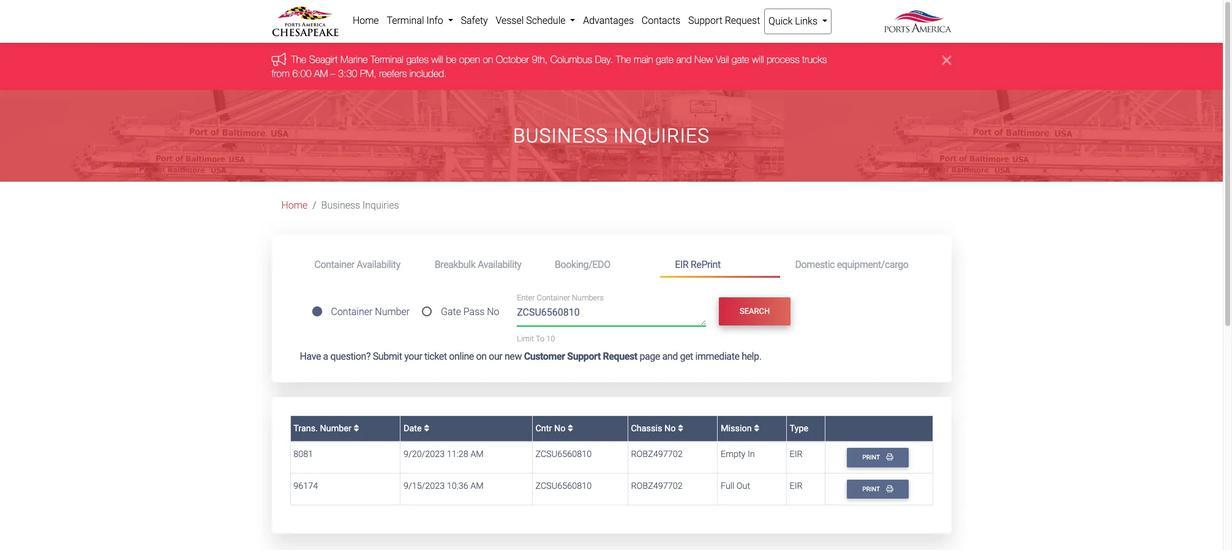 Task type: vqa. For each thing, say whether or not it's contained in the screenshot.
Urgent
no



Task type: locate. For each thing, give the bounding box(es) containing it.
print for in
[[863, 454, 882, 462]]

0 horizontal spatial the
[[291, 54, 307, 65]]

0 vertical spatial on
[[483, 54, 493, 65]]

container up container number
[[315, 259, 355, 271]]

2 horizontal spatial no
[[665, 424, 676, 434]]

quick links
[[769, 15, 820, 27]]

zcsu6560810 for 9/15/2023 10:36 am
[[536, 482, 592, 492]]

sort image up the in
[[754, 424, 760, 433]]

0 vertical spatial am
[[314, 68, 328, 79]]

will
[[432, 54, 443, 65], [752, 54, 764, 65]]

print link for empty in
[[847, 449, 909, 468]]

am
[[314, 68, 328, 79], [471, 450, 484, 460], [471, 482, 484, 492]]

on right open
[[483, 54, 493, 65]]

and left get
[[663, 351, 678, 363]]

pass
[[464, 306, 485, 318]]

1 vertical spatial am
[[471, 450, 484, 460]]

2 vertical spatial am
[[471, 482, 484, 492]]

am right 10:36
[[471, 482, 484, 492]]

online
[[449, 351, 474, 363]]

sort image inside 'date' link
[[424, 424, 430, 433]]

will left process
[[752, 54, 764, 65]]

number right trans.
[[320, 424, 352, 434]]

business inquiries
[[513, 124, 710, 148], [321, 200, 399, 211]]

0 horizontal spatial will
[[432, 54, 443, 65]]

inquiries
[[614, 124, 710, 148], [363, 200, 399, 211]]

reefers
[[379, 68, 407, 79]]

home link
[[349, 9, 383, 33], [282, 200, 308, 211]]

1 vertical spatial home link
[[282, 200, 308, 211]]

3 sort image from the left
[[754, 424, 760, 433]]

and left new
[[677, 54, 692, 65]]

96174
[[294, 482, 318, 492]]

vessel
[[496, 15, 524, 26]]

1 vertical spatial eir
[[790, 450, 803, 460]]

0 vertical spatial and
[[677, 54, 692, 65]]

availability up enter
[[478, 259, 522, 271]]

request left page
[[603, 351, 638, 363]]

0 vertical spatial robz497702
[[631, 450, 683, 460]]

seagirt
[[309, 54, 338, 65]]

gate right main
[[656, 54, 674, 65]]

1 vertical spatial inquiries
[[363, 200, 399, 211]]

chassis no
[[631, 424, 678, 434]]

eir right out on the right bottom
[[790, 482, 803, 492]]

print image for full out
[[887, 486, 894, 493]]

sort image right chassis
[[678, 424, 684, 433]]

2 vertical spatial container
[[331, 306, 373, 318]]

sort image inside 'mission' link
[[754, 424, 760, 433]]

0 vertical spatial print
[[863, 454, 882, 462]]

eir left reprint
[[675, 259, 689, 271]]

have
[[300, 351, 321, 363]]

equipment/cargo
[[837, 259, 909, 271]]

1 vertical spatial business inquiries
[[321, 200, 399, 211]]

1 horizontal spatial request
[[725, 15, 761, 26]]

9/20/2023
[[404, 450, 445, 460]]

2 robz497702 from the top
[[631, 482, 683, 492]]

the right the day. on the left top of the page
[[616, 54, 631, 65]]

the seagirt marine terminal gates will be open on october 9th, columbus day. the main gate and new vail gate will process trucks from 6:00 am – 3:30 pm, reefers included. link
[[272, 54, 827, 79]]

0 vertical spatial number
[[375, 306, 410, 318]]

1 sort image from the left
[[424, 424, 430, 433]]

and
[[677, 54, 692, 65], [663, 351, 678, 363]]

have a question? submit your ticket online on our new customer support request page and get immediate help.
[[300, 351, 762, 363]]

1 vertical spatial robz497702
[[631, 482, 683, 492]]

terminal up the 'reefers'
[[371, 54, 404, 65]]

0 horizontal spatial business
[[321, 200, 360, 211]]

sort image inside cntr no link
[[568, 424, 574, 433]]

2 availability from the left
[[478, 259, 522, 271]]

terminal
[[387, 15, 424, 26], [371, 54, 404, 65]]

2 sort image from the left
[[678, 424, 684, 433]]

sort image right trans.
[[354, 424, 359, 433]]

container availability
[[315, 259, 401, 271]]

1 vertical spatial zcsu6560810
[[536, 482, 592, 492]]

1 horizontal spatial number
[[375, 306, 410, 318]]

sort image inside trans. number link
[[354, 424, 359, 433]]

container right enter
[[537, 294, 570, 303]]

0 vertical spatial print image
[[887, 454, 894, 461]]

2 zcsu6560810 from the top
[[536, 482, 592, 492]]

domestic equipment/cargo
[[796, 259, 909, 271]]

0 vertical spatial container
[[315, 259, 355, 271]]

request inside support request link
[[725, 15, 761, 26]]

1 horizontal spatial inquiries
[[614, 124, 710, 148]]

request left quick
[[725, 15, 761, 26]]

get
[[680, 351, 694, 363]]

0 vertical spatial zcsu6560810
[[536, 450, 592, 460]]

no for cntr no
[[554, 424, 566, 434]]

1 vertical spatial print
[[863, 486, 882, 494]]

1 horizontal spatial the
[[616, 54, 631, 65]]

columbus
[[551, 54, 593, 65]]

eir reprint link
[[661, 254, 781, 278]]

am for 9/15/2023 10:36 am
[[471, 482, 484, 492]]

sort image
[[424, 424, 430, 433], [678, 424, 684, 433], [754, 424, 760, 433]]

on left the our
[[476, 351, 487, 363]]

1 horizontal spatial home
[[353, 15, 379, 26]]

the seagirt marine terminal gates will be open on october 9th, columbus day. the main gate and new vail gate will process trucks from 6:00 am – 3:30 pm, reefers included.
[[272, 54, 827, 79]]

1 print from the top
[[863, 454, 882, 462]]

0 vertical spatial print link
[[847, 449, 909, 468]]

vessel schedule link
[[492, 9, 580, 33]]

ticket
[[425, 351, 447, 363]]

1 vertical spatial home
[[282, 200, 308, 211]]

availability
[[357, 259, 401, 271], [478, 259, 522, 271]]

sort image
[[354, 424, 359, 433], [568, 424, 574, 433]]

gate
[[656, 54, 674, 65], [732, 54, 750, 65]]

9th,
[[532, 54, 548, 65]]

0 vertical spatial inquiries
[[614, 124, 710, 148]]

2 sort image from the left
[[568, 424, 574, 433]]

1 vertical spatial support
[[568, 351, 601, 363]]

1 horizontal spatial sort image
[[568, 424, 574, 433]]

1 horizontal spatial support
[[689, 15, 723, 26]]

0 horizontal spatial home link
[[282, 200, 308, 211]]

quick
[[769, 15, 793, 27]]

1 vertical spatial number
[[320, 424, 352, 434]]

our
[[489, 351, 503, 363]]

the up 6:00
[[291, 54, 307, 65]]

0 horizontal spatial sort image
[[424, 424, 430, 433]]

from
[[272, 68, 290, 79]]

0 vertical spatial business inquiries
[[513, 124, 710, 148]]

trans. number link
[[294, 424, 359, 434]]

print link
[[847, 449, 909, 468], [847, 480, 909, 499]]

0 horizontal spatial sort image
[[354, 424, 359, 433]]

1 sort image from the left
[[354, 424, 359, 433]]

advantages
[[583, 15, 634, 26]]

trans. number
[[294, 424, 354, 434]]

booking/edo
[[555, 259, 611, 271]]

1 vertical spatial on
[[476, 351, 487, 363]]

2 vertical spatial eir
[[790, 482, 803, 492]]

0 horizontal spatial inquiries
[[363, 200, 399, 211]]

1 print image from the top
[[887, 454, 894, 461]]

1 horizontal spatial availability
[[478, 259, 522, 271]]

2 print link from the top
[[847, 480, 909, 499]]

1 horizontal spatial business inquiries
[[513, 124, 710, 148]]

breakbulk
[[435, 259, 476, 271]]

0 horizontal spatial business inquiries
[[321, 200, 399, 211]]

business
[[513, 124, 608, 148], [321, 200, 360, 211]]

am right 11:28
[[471, 450, 484, 460]]

full out
[[721, 482, 751, 492]]

robz497702 for full
[[631, 482, 683, 492]]

0 vertical spatial request
[[725, 15, 761, 26]]

1 availability from the left
[[357, 259, 401, 271]]

1 gate from the left
[[656, 54, 674, 65]]

chassis no link
[[631, 424, 684, 434]]

1 horizontal spatial business
[[513, 124, 608, 148]]

mission
[[721, 424, 754, 434]]

container inside container availability link
[[315, 259, 355, 271]]

10
[[547, 334, 555, 344]]

1 print link from the top
[[847, 449, 909, 468]]

your
[[405, 351, 422, 363]]

2 horizontal spatial sort image
[[754, 424, 760, 433]]

1 vertical spatial terminal
[[371, 54, 404, 65]]

cntr
[[536, 424, 552, 434]]

print image
[[887, 454, 894, 461], [887, 486, 894, 493]]

no right pass
[[487, 306, 500, 318]]

sort image inside chassis no link
[[678, 424, 684, 433]]

terminal info
[[387, 15, 446, 26]]

gate right vail
[[732, 54, 750, 65]]

terminal left info at the left of page
[[387, 15, 424, 26]]

links
[[795, 15, 818, 27]]

1 will from the left
[[432, 54, 443, 65]]

1 horizontal spatial no
[[554, 424, 566, 434]]

container up question?
[[331, 306, 373, 318]]

1 horizontal spatial sort image
[[678, 424, 684, 433]]

no right cntr
[[554, 424, 566, 434]]

2 will from the left
[[752, 54, 764, 65]]

eir reprint
[[675, 259, 721, 271]]

cntr no link
[[536, 424, 574, 434]]

sort image right cntr
[[568, 424, 574, 433]]

date
[[404, 424, 424, 434]]

1 vertical spatial print image
[[887, 486, 894, 493]]

number up submit
[[375, 306, 410, 318]]

support up new
[[689, 15, 723, 26]]

safety
[[461, 15, 488, 26]]

1 horizontal spatial will
[[752, 54, 764, 65]]

eir down "type"
[[790, 450, 803, 460]]

1 vertical spatial request
[[603, 351, 638, 363]]

0 horizontal spatial request
[[603, 351, 638, 363]]

support right customer
[[568, 351, 601, 363]]

sort image up 9/20/2023
[[424, 424, 430, 433]]

no right chassis
[[665, 424, 676, 434]]

1 vertical spatial print link
[[847, 480, 909, 499]]

contacts
[[642, 15, 681, 26]]

1 robz497702 from the top
[[631, 450, 683, 460]]

2 the from the left
[[616, 54, 631, 65]]

container
[[315, 259, 355, 271], [537, 294, 570, 303], [331, 306, 373, 318]]

am left the –
[[314, 68, 328, 79]]

2 print from the top
[[863, 486, 882, 494]]

vessel schedule
[[496, 15, 568, 26]]

quick links link
[[765, 9, 832, 34]]

1 zcsu6560810 from the top
[[536, 450, 592, 460]]

0 horizontal spatial number
[[320, 424, 352, 434]]

day.
[[595, 54, 613, 65]]

process
[[767, 54, 800, 65]]

2 print image from the top
[[887, 486, 894, 493]]

zcsu6560810 for 9/20/2023 11:28 am
[[536, 450, 592, 460]]

sort image for cntr no
[[568, 424, 574, 433]]

availability up container number
[[357, 259, 401, 271]]

0 horizontal spatial gate
[[656, 54, 674, 65]]

zcsu6560810
[[536, 450, 592, 460], [536, 482, 592, 492]]

1 vertical spatial business
[[321, 200, 360, 211]]

close image
[[943, 53, 952, 68]]

search button
[[719, 298, 791, 326]]

0 horizontal spatial availability
[[357, 259, 401, 271]]

out
[[737, 482, 751, 492]]

1 horizontal spatial gate
[[732, 54, 750, 65]]

1 horizontal spatial home link
[[349, 9, 383, 33]]

question?
[[331, 351, 371, 363]]

1 vertical spatial container
[[537, 294, 570, 303]]

0 vertical spatial support
[[689, 15, 723, 26]]

will left "be"
[[432, 54, 443, 65]]



Task type: describe. For each thing, give the bounding box(es) containing it.
0 vertical spatial eir
[[675, 259, 689, 271]]

3:30
[[338, 68, 357, 79]]

9/15/2023 10:36 am
[[404, 482, 484, 492]]

0 vertical spatial business
[[513, 124, 608, 148]]

breakbulk availability
[[435, 259, 522, 271]]

contacts link
[[638, 9, 685, 33]]

help.
[[742, 351, 762, 363]]

6:00
[[292, 68, 312, 79]]

page
[[640, 351, 660, 363]]

print link for full out
[[847, 480, 909, 499]]

reprint
[[691, 259, 721, 271]]

0 vertical spatial home link
[[349, 9, 383, 33]]

chassis
[[631, 424, 663, 434]]

immediate
[[696, 351, 740, 363]]

robz497702 for empty
[[631, 450, 683, 460]]

–
[[331, 68, 336, 79]]

2 gate from the left
[[732, 54, 750, 65]]

9/20/2023 11:28 am
[[404, 450, 484, 460]]

sort image for date
[[424, 424, 430, 433]]

booking/edo link
[[540, 254, 661, 276]]

customer
[[524, 351, 565, 363]]

be
[[446, 54, 457, 65]]

mission link
[[721, 424, 760, 434]]

container number
[[331, 306, 410, 318]]

pm,
[[360, 68, 377, 79]]

0 horizontal spatial support
[[568, 351, 601, 363]]

vail
[[716, 54, 729, 65]]

1 vertical spatial and
[[663, 351, 678, 363]]

sort image for trans. number
[[354, 424, 359, 433]]

domestic equipment/cargo link
[[781, 254, 924, 276]]

container availability link
[[300, 254, 420, 276]]

bullhorn image
[[272, 53, 291, 66]]

0 vertical spatial home
[[353, 15, 379, 26]]

number for trans. number
[[320, 424, 352, 434]]

limit to 10
[[517, 334, 555, 344]]

safety link
[[457, 9, 492, 33]]

date link
[[404, 424, 430, 434]]

0 horizontal spatial home
[[282, 200, 308, 211]]

1 the from the left
[[291, 54, 307, 65]]

gate
[[441, 306, 461, 318]]

in
[[748, 450, 755, 460]]

am for 9/20/2023 11:28 am
[[471, 450, 484, 460]]

empty
[[721, 450, 746, 460]]

print image for empty in
[[887, 454, 894, 461]]

sort image for mission
[[754, 424, 760, 433]]

gates
[[407, 54, 429, 65]]

on inside the seagirt marine terminal gates will be open on october 9th, columbus day. the main gate and new vail gate will process trucks from 6:00 am – 3:30 pm, reefers included.
[[483, 54, 493, 65]]

support request
[[689, 15, 761, 26]]

10:36
[[447, 482, 469, 492]]

8081
[[294, 450, 313, 460]]

full
[[721, 482, 735, 492]]

terminal info link
[[383, 9, 457, 33]]

main
[[634, 54, 654, 65]]

Enter Container Numbers text field
[[517, 306, 706, 326]]

container for container availability
[[315, 259, 355, 271]]

number for container number
[[375, 306, 410, 318]]

support inside support request link
[[689, 15, 723, 26]]

cntr no
[[536, 424, 568, 434]]

print for out
[[863, 486, 882, 494]]

enter
[[517, 294, 535, 303]]

container for container number
[[331, 306, 373, 318]]

open
[[459, 54, 480, 65]]

new
[[695, 54, 713, 65]]

trans.
[[294, 424, 318, 434]]

breakbulk availability link
[[420, 254, 540, 276]]

am inside the seagirt marine terminal gates will be open on october 9th, columbus day. the main gate and new vail gate will process trucks from 6:00 am – 3:30 pm, reefers included.
[[314, 68, 328, 79]]

submit
[[373, 351, 402, 363]]

availability for container availability
[[357, 259, 401, 271]]

trucks
[[803, 54, 827, 65]]

numbers
[[572, 294, 604, 303]]

and inside the seagirt marine terminal gates will be open on october 9th, columbus day. the main gate and new vail gate will process trucks from 6:00 am – 3:30 pm, reefers included.
[[677, 54, 692, 65]]

marine
[[341, 54, 368, 65]]

october
[[496, 54, 529, 65]]

no for chassis no
[[665, 424, 676, 434]]

eir for full out
[[790, 482, 803, 492]]

info
[[427, 15, 443, 26]]

a
[[323, 351, 328, 363]]

terminal inside the seagirt marine terminal gates will be open on october 9th, columbus day. the main gate and new vail gate will process trucks from 6:00 am – 3:30 pm, reefers included.
[[371, 54, 404, 65]]

support request link
[[685, 9, 765, 33]]

0 vertical spatial terminal
[[387, 15, 424, 26]]

0 horizontal spatial no
[[487, 306, 500, 318]]

sort image for chassis no
[[678, 424, 684, 433]]

to
[[536, 334, 545, 344]]

advantages link
[[580, 9, 638, 33]]

schedule
[[526, 15, 566, 26]]

9/15/2023
[[404, 482, 445, 492]]

the seagirt marine terminal gates will be open on october 9th, columbus day. the main gate and new vail gate will process trucks from 6:00 am – 3:30 pm, reefers included. alert
[[0, 43, 1224, 90]]

11:28
[[447, 450, 469, 460]]

customer support request link
[[524, 351, 638, 363]]

enter container numbers
[[517, 294, 604, 303]]

included.
[[410, 68, 447, 79]]

search
[[740, 307, 770, 316]]

empty in
[[721, 450, 755, 460]]

availability for breakbulk availability
[[478, 259, 522, 271]]

domestic
[[796, 259, 835, 271]]

eir for empty in
[[790, 450, 803, 460]]

limit
[[517, 334, 534, 344]]

gate pass no
[[441, 306, 500, 318]]



